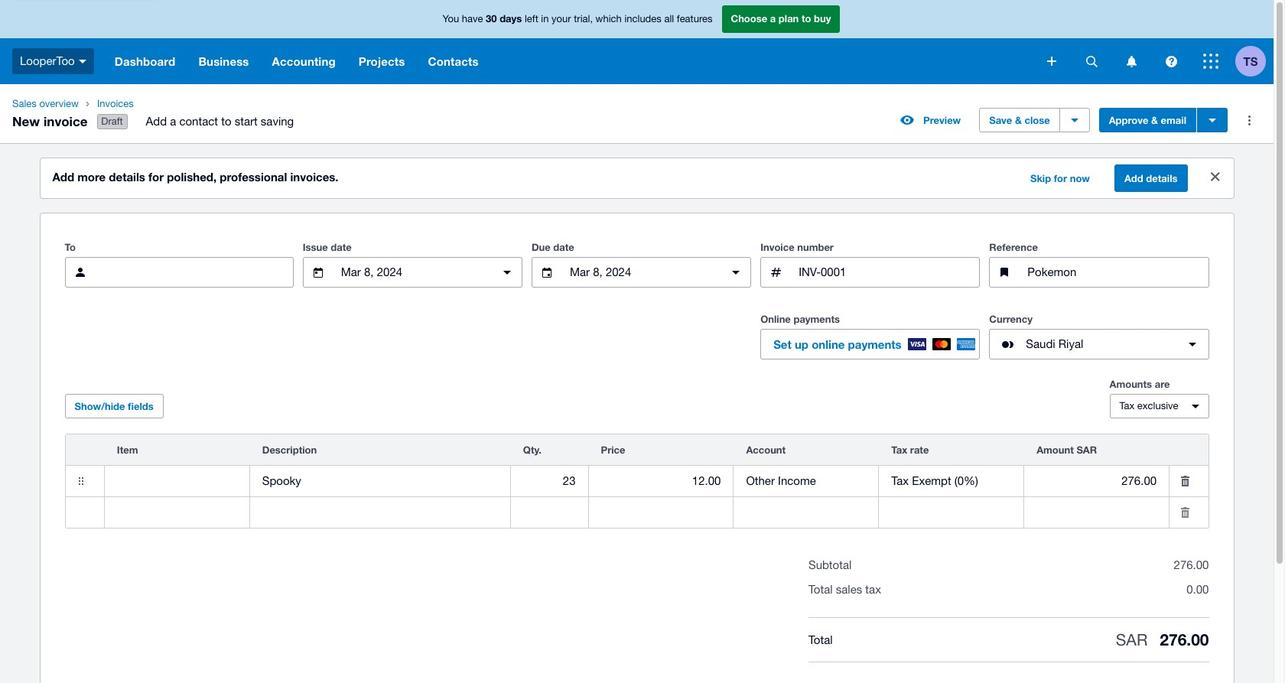 Task type: vqa. For each thing, say whether or not it's contained in the screenshot.
opens in a new tab icon at the right of page
no



Task type: describe. For each thing, give the bounding box(es) containing it.
sar inside invoice line item list element
[[1077, 444, 1097, 456]]

1 horizontal spatial svg image
[[1086, 55, 1098, 67]]

new invoice
[[12, 113, 88, 129]]

rate
[[910, 444, 929, 456]]

plan
[[779, 12, 799, 25]]

approve & email button
[[1099, 108, 1197, 132]]

riyal
[[1059, 338, 1084, 351]]

total for total sales tax
[[809, 583, 833, 596]]

saudi riyal button
[[990, 329, 1209, 360]]

set up online payments
[[774, 338, 902, 351]]

issue date
[[303, 241, 352, 253]]

online
[[761, 313, 791, 325]]

add for add details
[[1125, 172, 1144, 185]]

have
[[462, 13, 483, 25]]

invoice
[[44, 113, 88, 129]]

approve & email
[[1109, 114, 1187, 126]]

qty.
[[523, 444, 542, 456]]

price
[[601, 444, 626, 456]]

invoices.
[[290, 170, 339, 184]]

invoice line item list element
[[65, 434, 1209, 529]]

to for plan
[[802, 12, 811, 25]]

banner containing ts
[[0, 0, 1274, 84]]

a for contact
[[170, 115, 176, 128]]

close
[[1025, 114, 1050, 126]]

Spooky text field
[[250, 467, 510, 496]]

contacts
[[428, 54, 479, 68]]

which
[[596, 13, 622, 25]]

left
[[525, 13, 539, 25]]

you
[[443, 13, 459, 25]]

invoices link
[[91, 96, 306, 112]]

days
[[500, 12, 522, 25]]

projects
[[359, 54, 405, 68]]

sales
[[12, 98, 37, 109]]

0.00
[[1187, 583, 1209, 596]]

more
[[77, 170, 106, 184]]

skip
[[1031, 172, 1052, 185]]

accounting button
[[261, 38, 347, 84]]

tax rate
[[892, 444, 929, 456]]

skip for now button
[[1022, 166, 1100, 191]]

now
[[1070, 172, 1090, 185]]

Invoice number text field
[[797, 258, 980, 287]]

tax
[[866, 583, 881, 596]]

description
[[262, 444, 317, 456]]

fields
[[128, 400, 154, 413]]

Due date text field
[[569, 258, 715, 287]]

dashboard
[[115, 54, 176, 68]]

more invoice options image
[[1234, 105, 1265, 136]]

online payments
[[761, 313, 840, 325]]

close button
[[1200, 162, 1231, 192]]

due date
[[532, 241, 575, 253]]

add for add more details for polished, professional invoices.
[[52, 170, 74, 184]]

draft
[[101, 116, 123, 127]]

dashboard link
[[103, 38, 187, 84]]

add for add a contact to start saving
[[146, 115, 167, 128]]

polished,
[[167, 170, 217, 184]]

approve
[[1109, 114, 1149, 126]]

subtotal
[[809, 559, 852, 572]]

exclusive
[[1138, 400, 1179, 412]]

features
[[677, 13, 713, 25]]

more line item options element
[[1170, 435, 1209, 465]]

remove image
[[1170, 497, 1201, 528]]

up
[[795, 338, 809, 351]]

preview button
[[892, 108, 970, 132]]

1 vertical spatial sar
[[1116, 631, 1148, 649]]

total sales tax
[[809, 583, 881, 596]]

add a contact to start saving
[[146, 115, 294, 128]]

invoice
[[761, 241, 795, 253]]

276.00 for sar
[[1160, 631, 1209, 650]]

a for plan
[[770, 12, 776, 25]]

set up online payments button
[[761, 329, 980, 360]]

0 horizontal spatial for
[[148, 170, 164, 184]]

drag and drop line image
[[65, 466, 96, 497]]

sales overview link
[[6, 96, 85, 112]]

buy
[[814, 12, 831, 25]]

preview
[[924, 114, 961, 126]]

add details
[[1125, 172, 1178, 185]]

remove image
[[1170, 466, 1201, 497]]

email
[[1161, 114, 1187, 126]]

loopertoo
[[20, 54, 75, 67]]

ts
[[1244, 54, 1258, 68]]

amount sar
[[1037, 444, 1097, 456]]



Task type: locate. For each thing, give the bounding box(es) containing it.
1 horizontal spatial for
[[1054, 172, 1068, 185]]

your
[[552, 13, 571, 25]]

tax exclusive button
[[1110, 394, 1209, 419]]

& left email
[[1152, 114, 1159, 126]]

show/hide fields
[[75, 400, 154, 413]]

save
[[990, 114, 1013, 126]]

invoice number element
[[761, 257, 980, 288]]

to left buy at the top of the page
[[802, 12, 811, 25]]

details inside 'add details' button
[[1147, 172, 1178, 185]]

contact element
[[65, 257, 294, 288]]

add details button
[[1115, 165, 1188, 192]]

0 vertical spatial a
[[770, 12, 776, 25]]

close image
[[1211, 172, 1220, 181]]

amounts
[[1110, 378, 1153, 390]]

0 horizontal spatial to
[[221, 115, 231, 128]]

a left contact
[[170, 115, 176, 128]]

0 vertical spatial tax
[[1120, 400, 1135, 412]]

1 horizontal spatial tax
[[1120, 400, 1135, 412]]

to for contact
[[221, 115, 231, 128]]

2 horizontal spatial add
[[1125, 172, 1144, 185]]

tax inside invoice line item list element
[[892, 444, 908, 456]]

& for email
[[1152, 114, 1159, 126]]

svg image left ts on the top of page
[[1204, 54, 1219, 69]]

includes
[[625, 13, 662, 25]]

1 horizontal spatial add
[[146, 115, 167, 128]]

all
[[665, 13, 674, 25]]

payments right online
[[848, 338, 902, 351]]

save & close button
[[980, 108, 1060, 132]]

svg image right loopertoo
[[79, 59, 86, 63]]

1 vertical spatial 276.00
[[1160, 631, 1209, 650]]

save & close
[[990, 114, 1050, 126]]

banner
[[0, 0, 1274, 84]]

0 horizontal spatial sar
[[1077, 444, 1097, 456]]

None text field
[[250, 498, 510, 527]]

add left more
[[52, 170, 74, 184]]

1 date from the left
[[331, 241, 352, 253]]

0 vertical spatial sar
[[1077, 444, 1097, 456]]

show/hide fields button
[[65, 394, 164, 419]]

a left plan
[[770, 12, 776, 25]]

for left now
[[1054, 172, 1068, 185]]

more date options image
[[721, 257, 752, 288]]

svg image
[[1204, 54, 1219, 69], [1127, 55, 1137, 67], [1166, 55, 1177, 67], [79, 59, 86, 63]]

2 total from the top
[[809, 633, 833, 646]]

1 vertical spatial total
[[809, 633, 833, 646]]

1 horizontal spatial payments
[[848, 338, 902, 351]]

to
[[802, 12, 811, 25], [221, 115, 231, 128]]

invoice number
[[761, 241, 834, 253]]

1 & from the left
[[1015, 114, 1022, 126]]

details
[[109, 170, 145, 184], [1147, 172, 1178, 185]]

invoices
[[97, 98, 134, 109]]

trial,
[[574, 13, 593, 25]]

number
[[798, 241, 834, 253]]

a
[[770, 12, 776, 25], [170, 115, 176, 128]]

0 horizontal spatial details
[[109, 170, 145, 184]]

contact
[[179, 115, 218, 128]]

0 horizontal spatial &
[[1015, 114, 1022, 126]]

tax exclusive
[[1120, 400, 1179, 412]]

accounting
[[272, 54, 336, 68]]

choose
[[731, 12, 768, 25]]

add right now
[[1125, 172, 1144, 185]]

add more details for polished, professional invoices.
[[52, 170, 339, 184]]

None field
[[105, 467, 249, 496], [511, 467, 588, 496], [589, 467, 733, 496], [734, 467, 879, 496], [879, 467, 1024, 496], [1025, 467, 1169, 496], [105, 498, 249, 527], [511, 498, 588, 527], [589, 498, 733, 527], [1025, 498, 1169, 527], [105, 467, 249, 496], [511, 467, 588, 496], [589, 467, 733, 496], [734, 467, 879, 496], [879, 467, 1024, 496], [1025, 467, 1169, 496], [105, 498, 249, 527], [511, 498, 588, 527], [589, 498, 733, 527], [1025, 498, 1169, 527]]

276.00 down 0.00
[[1160, 631, 1209, 650]]

1 vertical spatial tax
[[892, 444, 908, 456]]

set
[[774, 338, 792, 351]]

276.00 up 0.00
[[1174, 559, 1209, 572]]

tax for tax exclusive
[[1120, 400, 1135, 412]]

276.00
[[1174, 559, 1209, 572], [1160, 631, 1209, 650]]

svg image
[[1086, 55, 1098, 67], [1048, 57, 1057, 66]]

& for close
[[1015, 114, 1022, 126]]

1 horizontal spatial sar
[[1116, 631, 1148, 649]]

date for issue date
[[331, 241, 352, 253]]

professional
[[220, 170, 287, 184]]

amount
[[1037, 444, 1074, 456]]

start
[[235, 115, 258, 128]]

1 horizontal spatial to
[[802, 12, 811, 25]]

0 horizontal spatial date
[[331, 241, 352, 253]]

svg image up "approve" on the top of page
[[1127, 55, 1137, 67]]

saving
[[261, 115, 294, 128]]

svg image inside loopertoo popup button
[[79, 59, 86, 63]]

0 horizontal spatial svg image
[[1048, 57, 1057, 66]]

sales
[[836, 583, 863, 596]]

1 horizontal spatial details
[[1147, 172, 1178, 185]]

0 horizontal spatial tax
[[892, 444, 908, 456]]

1 vertical spatial to
[[221, 115, 231, 128]]

for
[[148, 170, 164, 184], [1054, 172, 1068, 185]]

0 vertical spatial to
[[802, 12, 811, 25]]

show/hide
[[75, 400, 125, 413]]

in
[[541, 13, 549, 25]]

tax for tax rate
[[892, 444, 908, 456]]

to left start
[[221, 115, 231, 128]]

saudi riyal
[[1026, 338, 1084, 351]]

0 horizontal spatial add
[[52, 170, 74, 184]]

0 horizontal spatial payments
[[794, 313, 840, 325]]

0 vertical spatial total
[[809, 583, 833, 596]]

tax inside "popup button"
[[1120, 400, 1135, 412]]

for inside button
[[1054, 172, 1068, 185]]

tax down amounts
[[1120, 400, 1135, 412]]

date for due date
[[554, 241, 575, 253]]

more date options image
[[492, 257, 523, 288]]

online
[[812, 338, 845, 351]]

0 vertical spatial payments
[[794, 313, 840, 325]]

Issue date text field
[[340, 258, 486, 287]]

& right save
[[1015, 114, 1022, 126]]

are
[[1155, 378, 1170, 390]]

276.00 for subtotal
[[1174, 559, 1209, 572]]

due
[[532, 241, 551, 253]]

choose a plan to buy
[[731, 12, 831, 25]]

business
[[198, 54, 249, 68]]

date right issue
[[331, 241, 352, 253]]

svg image up email
[[1166, 55, 1177, 67]]

details right more
[[109, 170, 145, 184]]

1 horizontal spatial &
[[1152, 114, 1159, 126]]

item
[[117, 444, 138, 456]]

details left 'close' 'button'
[[1147, 172, 1178, 185]]

2 date from the left
[[554, 241, 575, 253]]

issue
[[303, 241, 328, 253]]

2 & from the left
[[1152, 114, 1159, 126]]

1 vertical spatial a
[[170, 115, 176, 128]]

projects button
[[347, 38, 417, 84]]

sales overview
[[12, 98, 79, 109]]

1 total from the top
[[809, 583, 833, 596]]

To text field
[[101, 258, 293, 287]]

reference
[[990, 241, 1038, 253]]

contacts button
[[417, 38, 490, 84]]

1 horizontal spatial date
[[554, 241, 575, 253]]

date
[[331, 241, 352, 253], [554, 241, 575, 253]]

total for total
[[809, 633, 833, 646]]

&
[[1015, 114, 1022, 126], [1152, 114, 1159, 126]]

payments inside set up online payments popup button
[[848, 338, 902, 351]]

currency
[[990, 313, 1033, 325]]

business button
[[187, 38, 261, 84]]

sar
[[1077, 444, 1097, 456], [1116, 631, 1148, 649]]

add inside button
[[1125, 172, 1144, 185]]

0 vertical spatial 276.00
[[1174, 559, 1209, 572]]

1 horizontal spatial a
[[770, 12, 776, 25]]

overview
[[39, 98, 79, 109]]

0 horizontal spatial a
[[170, 115, 176, 128]]

total down subtotal
[[809, 583, 833, 596]]

for left polished,
[[148, 170, 164, 184]]

30
[[486, 12, 497, 25]]

account
[[746, 444, 786, 456]]

ts button
[[1236, 38, 1274, 84]]

payments
[[794, 313, 840, 325], [848, 338, 902, 351]]

add left contact
[[146, 115, 167, 128]]

total down total sales tax at bottom right
[[809, 633, 833, 646]]

add
[[146, 115, 167, 128], [52, 170, 74, 184], [1125, 172, 1144, 185]]

to
[[65, 241, 76, 253]]

1 vertical spatial payments
[[848, 338, 902, 351]]

date right due
[[554, 241, 575, 253]]

a inside banner
[[770, 12, 776, 25]]

payments up online
[[794, 313, 840, 325]]

loopertoo button
[[0, 38, 103, 84]]

amounts are
[[1110, 378, 1170, 390]]

Reference text field
[[1026, 258, 1209, 287]]

you have 30 days left in your trial, which includes all features
[[443, 12, 713, 25]]

tax left rate
[[892, 444, 908, 456]]

new
[[12, 113, 40, 129]]



